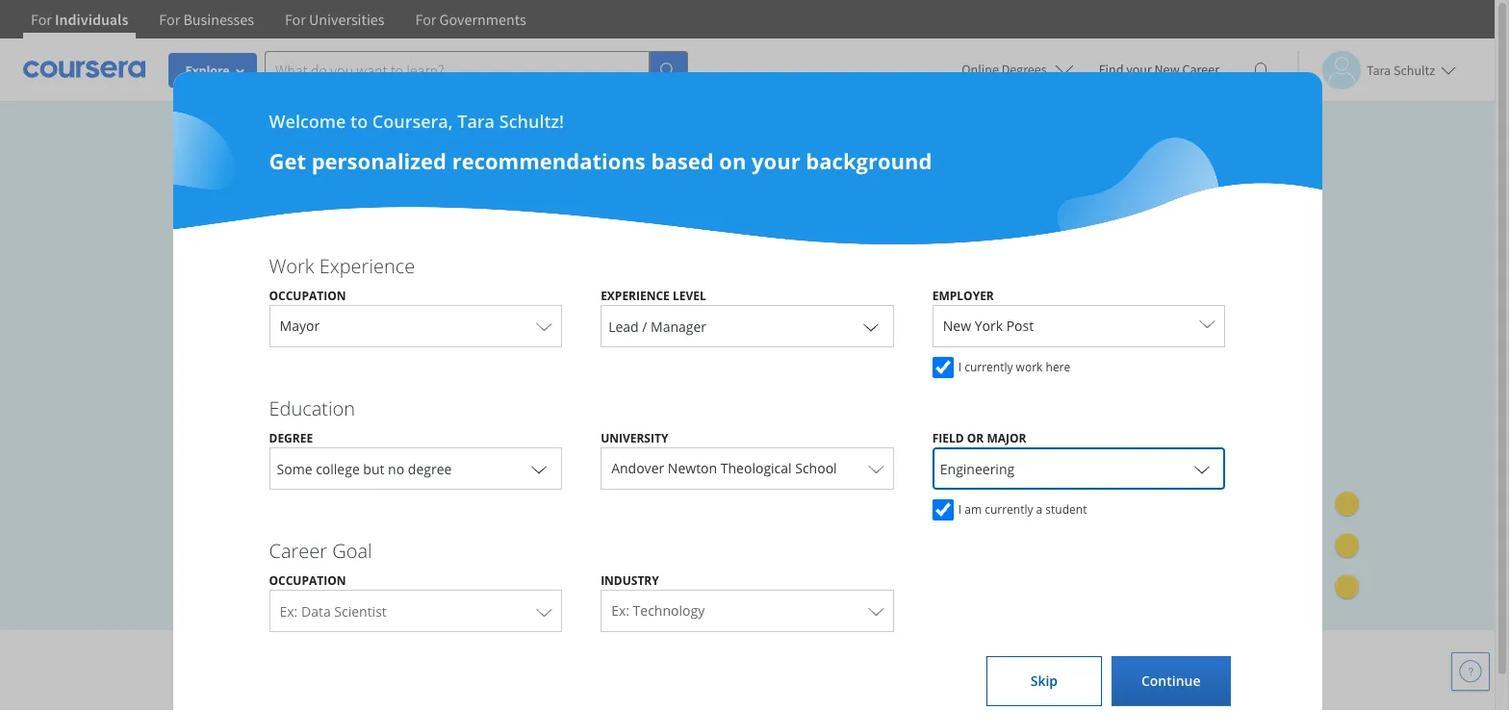 Task type: locate. For each thing, give the bounding box(es) containing it.
universities
[[309, 10, 385, 29]]

occupation up mayor
[[269, 288, 346, 304]]

your right the find
[[1126, 61, 1152, 78]]

unlimited
[[196, 270, 293, 299]]

1 for from the left
[[31, 10, 52, 29]]

/month,
[[219, 431, 274, 450]]

0 vertical spatial day
[[277, 476, 301, 495]]

major
[[987, 430, 1026, 447]]

1 i from the top
[[958, 359, 962, 375]]

currently
[[965, 359, 1013, 375], [985, 501, 1033, 518]]

i right by checking this box, i am confirming that the employer listed above is my current employer. checkbox
[[958, 359, 962, 375]]

to
[[350, 110, 368, 133], [368, 270, 388, 299]]

4 for from the left
[[415, 10, 436, 29]]

here
[[1046, 359, 1070, 375]]

1 vertical spatial to
[[368, 270, 388, 299]]

background
[[806, 146, 932, 175]]

2 vertical spatial your
[[196, 337, 241, 366]]

0 horizontal spatial career
[[269, 538, 327, 564]]

new inside work experience element
[[943, 317, 971, 335]]

help center image
[[1459, 660, 1482, 683]]

new
[[1154, 61, 1180, 78], [943, 317, 971, 335]]

for left the universities
[[285, 10, 306, 29]]

currently left work
[[965, 359, 1013, 375]]

2 for from the left
[[159, 10, 180, 29]]

level
[[673, 288, 706, 304]]

0 horizontal spatial and
[[286, 304, 324, 332]]

1 vertical spatial i
[[958, 501, 962, 518]]

1 vertical spatial with
[[938, 645, 984, 677]]

/year
[[245, 521, 281, 539]]

2 i from the top
[[958, 501, 962, 518]]

University field
[[602, 448, 893, 490]]

1 vertical spatial on
[[736, 270, 762, 299]]

currently left a
[[985, 501, 1033, 518]]

ex: left data
[[280, 602, 298, 621]]

1 vertical spatial occupation
[[269, 573, 346, 589]]

1 occupation from the top
[[269, 288, 346, 304]]

1 horizontal spatial chevron down image
[[1191, 457, 1214, 480]]

your inside unlimited access to 7,000+ world-class courses, hands-on projects, and job-ready certificate programs—all included in your subscription
[[196, 337, 241, 366]]

experience left level
[[601, 288, 670, 304]]

0 horizontal spatial with
[[284, 521, 314, 539]]

field
[[932, 430, 964, 447]]

0 vertical spatial with
[[284, 521, 314, 539]]

3 for from the left
[[285, 10, 306, 29]]

ex: down industry
[[611, 602, 629, 620]]

Industry field
[[602, 590, 893, 632]]

1 horizontal spatial your
[[752, 146, 800, 175]]

on inside dialog
[[719, 146, 746, 175]]

occupation up data
[[269, 573, 346, 589]]

leading
[[554, 645, 633, 677]]

ex: for ex: technology
[[611, 602, 629, 620]]

career
[[1182, 61, 1219, 78], [269, 538, 327, 564]]

ex: for ex: data scientist
[[280, 602, 298, 621]]

0 vertical spatial occupation
[[269, 288, 346, 304]]

anytime
[[324, 431, 380, 450]]

day inside button
[[338, 521, 362, 539]]

for governments
[[415, 10, 526, 29]]

i left am
[[958, 501, 962, 518]]

world-
[[465, 270, 528, 299]]

for left the individuals
[[31, 10, 52, 29]]

chevron down image inside work experience element
[[859, 315, 882, 338]]

for left businesses at the left of page
[[159, 10, 180, 29]]

1 horizontal spatial day
[[338, 521, 362, 539]]

for for governments
[[415, 10, 436, 29]]

1 horizontal spatial new
[[1154, 61, 1180, 78]]

career left show notifications icon
[[1182, 61, 1219, 78]]

businesses
[[183, 10, 254, 29]]

0 horizontal spatial ex:
[[280, 602, 298, 621]]

work experience element
[[250, 253, 1245, 388]]

new down employer
[[943, 317, 971, 335]]

0 vertical spatial career
[[1182, 61, 1219, 78]]

field or major
[[932, 430, 1026, 447]]

i
[[958, 359, 962, 375], [958, 501, 962, 518]]

with left 14-
[[284, 521, 314, 539]]

0 horizontal spatial day
[[277, 476, 301, 495]]

1 horizontal spatial experience
[[601, 288, 670, 304]]

0 vertical spatial and
[[286, 304, 324, 332]]

skip button
[[986, 656, 1102, 706]]

occupation inside career goal element
[[269, 573, 346, 589]]

2 horizontal spatial your
[[1126, 61, 1152, 78]]

occupation
[[269, 288, 346, 304], [269, 573, 346, 589]]

0 vertical spatial on
[[719, 146, 746, 175]]

ex:
[[611, 602, 629, 620], [280, 602, 298, 621]]

theological
[[721, 459, 792, 477]]

0 horizontal spatial chevron down image
[[859, 315, 882, 338]]

your down projects,
[[196, 337, 241, 366]]

banner navigation
[[15, 0, 542, 53]]

to inside unlimited access to 7,000+ world-class courses, hands-on projects, and job-ready certificate programs—all included in your subscription
[[368, 270, 388, 299]]

chevron down image inside education element
[[1191, 457, 1214, 480]]

and up "subscription" in the left of the page
[[286, 304, 324, 332]]

1 vertical spatial chevron down image
[[1191, 457, 1214, 480]]

for
[[31, 10, 52, 29], [159, 10, 180, 29], [285, 10, 306, 29], [415, 10, 436, 29]]

1 horizontal spatial ex:
[[611, 602, 629, 620]]

work
[[1016, 359, 1043, 375]]

and down "industry" field
[[768, 645, 809, 677]]

new right the find
[[1154, 61, 1180, 78]]

for universities
[[285, 10, 385, 29]]

0 vertical spatial i
[[958, 359, 962, 375]]

0 horizontal spatial your
[[196, 337, 241, 366]]

0 vertical spatial your
[[1126, 61, 1152, 78]]

subscription
[[247, 337, 369, 366]]

occupation inside work experience element
[[269, 288, 346, 304]]

1 horizontal spatial with
[[938, 645, 984, 677]]

start 7-day free trial
[[227, 476, 367, 495]]

education
[[269, 396, 355, 422]]

1 vertical spatial experience
[[601, 288, 670, 304]]

money-
[[365, 521, 416, 539]]

your left background
[[752, 146, 800, 175]]

occupation for work
[[269, 288, 346, 304]]

hec paris image
[[987, 703, 1054, 710]]

with left coursera at the right bottom of the page
[[938, 645, 984, 677]]

scientist
[[334, 602, 387, 621]]

for left "governments"
[[415, 10, 436, 29]]

schultz!
[[499, 110, 564, 133]]

companies
[[815, 645, 932, 677]]

1 vertical spatial your
[[752, 146, 800, 175]]

1 vertical spatial and
[[768, 645, 809, 677]]

to up personalized
[[350, 110, 368, 133]]

coursera
[[990, 645, 1089, 677]]

education element
[[250, 396, 1245, 530]]

chevron down image
[[859, 315, 882, 338], [1191, 457, 1214, 480]]

0 horizontal spatial new
[[943, 317, 971, 335]]

for for businesses
[[159, 10, 180, 29]]

14-
[[318, 521, 338, 539]]

ready
[[368, 304, 423, 332]]

coursera image
[[23, 54, 145, 85]]

chevron down image for experience level
[[859, 315, 882, 338]]

degree
[[269, 430, 313, 447]]

show notifications image
[[1249, 63, 1272, 86]]

governments
[[439, 10, 526, 29]]

day inside button
[[277, 476, 301, 495]]

career left goal at the left bottom
[[269, 538, 327, 564]]

1 vertical spatial day
[[338, 521, 362, 539]]

unlimited access to 7,000+ world-class courses, hands-on projects, and job-ready certificate programs—all included in your subscription
[[196, 270, 785, 366]]

get personalized recommendations based on your background
[[269, 146, 932, 175]]

1 horizontal spatial career
[[1182, 61, 1219, 78]]

0 vertical spatial to
[[350, 110, 368, 133]]

currently inside work experience element
[[965, 359, 1013, 375]]

with inside button
[[284, 521, 314, 539]]

access
[[298, 270, 362, 299]]

for for individuals
[[31, 10, 52, 29]]

0 vertical spatial currently
[[965, 359, 1013, 375]]

new york post
[[943, 317, 1034, 335]]

1 vertical spatial new
[[943, 317, 971, 335]]

on right based
[[719, 146, 746, 175]]

onboardingmodal dialog
[[0, 0, 1509, 710]]

day
[[277, 476, 301, 495], [338, 521, 362, 539]]

occupation for career
[[269, 573, 346, 589]]

0 vertical spatial chevron down image
[[859, 315, 882, 338]]

i am currently a student
[[958, 501, 1087, 518]]

None search field
[[265, 51, 688, 89]]

plus
[[1095, 645, 1140, 677]]

0 vertical spatial experience
[[319, 253, 415, 279]]

2 occupation from the top
[[269, 573, 346, 589]]

university
[[601, 430, 668, 447]]

on up included
[[736, 270, 762, 299]]

experience up job-
[[319, 253, 415, 279]]

to up the ready
[[368, 270, 388, 299]]

your
[[1126, 61, 1152, 78], [752, 146, 800, 175], [196, 337, 241, 366]]

post
[[1006, 317, 1034, 335]]

1 vertical spatial career
[[269, 538, 327, 564]]

personalized
[[312, 146, 447, 175]]

1 vertical spatial currently
[[985, 501, 1033, 518]]



Task type: vqa. For each thing, say whether or not it's contained in the screenshot.
middle AI
no



Task type: describe. For each thing, give the bounding box(es) containing it.
johns hopkins university image
[[1116, 705, 1299, 710]]

your inside onboardingmodal dialog
[[752, 146, 800, 175]]

programs—all
[[532, 304, 672, 332]]

welcome to coursera, tara schultz!
[[269, 110, 564, 133]]

school
[[795, 459, 837, 477]]

find your new career link
[[1089, 58, 1229, 82]]

career inside onboardingmodal dialog
[[269, 538, 327, 564]]

student
[[1046, 501, 1087, 518]]

career goal element
[[250, 538, 1245, 642]]

or
[[967, 430, 984, 447]]

certificate
[[429, 304, 526, 332]]

goal
[[332, 538, 372, 564]]

for individuals
[[31, 10, 128, 29]]

7,000+
[[394, 270, 459, 299]]

currently inside education element
[[985, 501, 1033, 518]]

find
[[1099, 61, 1124, 78]]

chevron down image for field or major
[[1191, 457, 1214, 480]]

work experience
[[269, 253, 415, 279]]

i for education
[[958, 501, 962, 518]]

recommendations
[[452, 146, 646, 175]]

leading universities and companies with coursera plus
[[548, 645, 1140, 677]]

job-
[[330, 304, 368, 332]]

welcome
[[269, 110, 346, 133]]

coursera plus image
[[196, 181, 489, 210]]

work
[[269, 253, 314, 279]]

projects,
[[196, 304, 281, 332]]

newton
[[668, 459, 717, 477]]

included
[[677, 304, 762, 332]]

7-
[[263, 476, 277, 495]]

andover newton theological school
[[611, 459, 837, 477]]

industry
[[601, 573, 659, 589]]

coursera,
[[372, 110, 453, 133]]

trial
[[336, 476, 367, 495]]

experience level
[[601, 288, 706, 304]]

cancel
[[278, 431, 320, 450]]

for for universities
[[285, 10, 306, 29]]

I currently work here checkbox
[[932, 357, 954, 378]]

on inside unlimited access to 7,000+ world-class courses, hands-on projects, and job-ready certificate programs—all included in your subscription
[[736, 270, 762, 299]]

guarantee
[[451, 521, 521, 539]]

technology
[[633, 602, 705, 620]]

courses,
[[581, 270, 663, 299]]

I am currently a student checkbox
[[932, 500, 954, 521]]

1 horizontal spatial and
[[768, 645, 809, 677]]

in
[[767, 304, 785, 332]]

chevron down image
[[528, 457, 551, 480]]

andover
[[611, 459, 664, 477]]

mayor
[[280, 317, 320, 335]]

ex: data scientist
[[280, 602, 387, 621]]

i currently work here
[[958, 359, 1070, 375]]

for businesses
[[159, 10, 254, 29]]

find your new career
[[1099, 61, 1219, 78]]

Occupation field
[[270, 305, 561, 347]]

data
[[301, 602, 331, 621]]

back
[[416, 521, 448, 539]]

free
[[304, 476, 334, 495]]

start
[[227, 476, 261, 495]]

based
[[651, 146, 714, 175]]

am
[[965, 501, 982, 518]]

start 7-day free trial button
[[196, 462, 398, 508]]

to inside onboardingmodal dialog
[[350, 110, 368, 133]]

york
[[975, 317, 1003, 335]]

career goal
[[269, 538, 372, 564]]

Employer field
[[933, 305, 1225, 347]]

hands-
[[668, 270, 736, 299]]

0 vertical spatial new
[[1154, 61, 1180, 78]]

universities
[[639, 645, 762, 677]]

skip
[[1031, 672, 1058, 690]]

/year with 14-day money-back guarantee button
[[196, 520, 521, 540]]

/year with 14-day money-back guarantee
[[245, 521, 521, 539]]

continue button
[[1112, 656, 1230, 706]]

employer
[[932, 288, 994, 304]]

ex: technology
[[611, 602, 705, 620]]

get
[[269, 146, 306, 175]]

tara
[[457, 110, 495, 133]]

class
[[528, 270, 575, 299]]

i for work experience
[[958, 359, 962, 375]]

a
[[1036, 501, 1043, 518]]

continue
[[1141, 672, 1201, 690]]

individuals
[[55, 10, 128, 29]]

0 horizontal spatial experience
[[319, 253, 415, 279]]

/month, cancel anytime
[[219, 431, 380, 450]]

and inside unlimited access to 7,000+ world-class courses, hands-on projects, and job-ready certificate programs—all included in your subscription
[[286, 304, 324, 332]]



